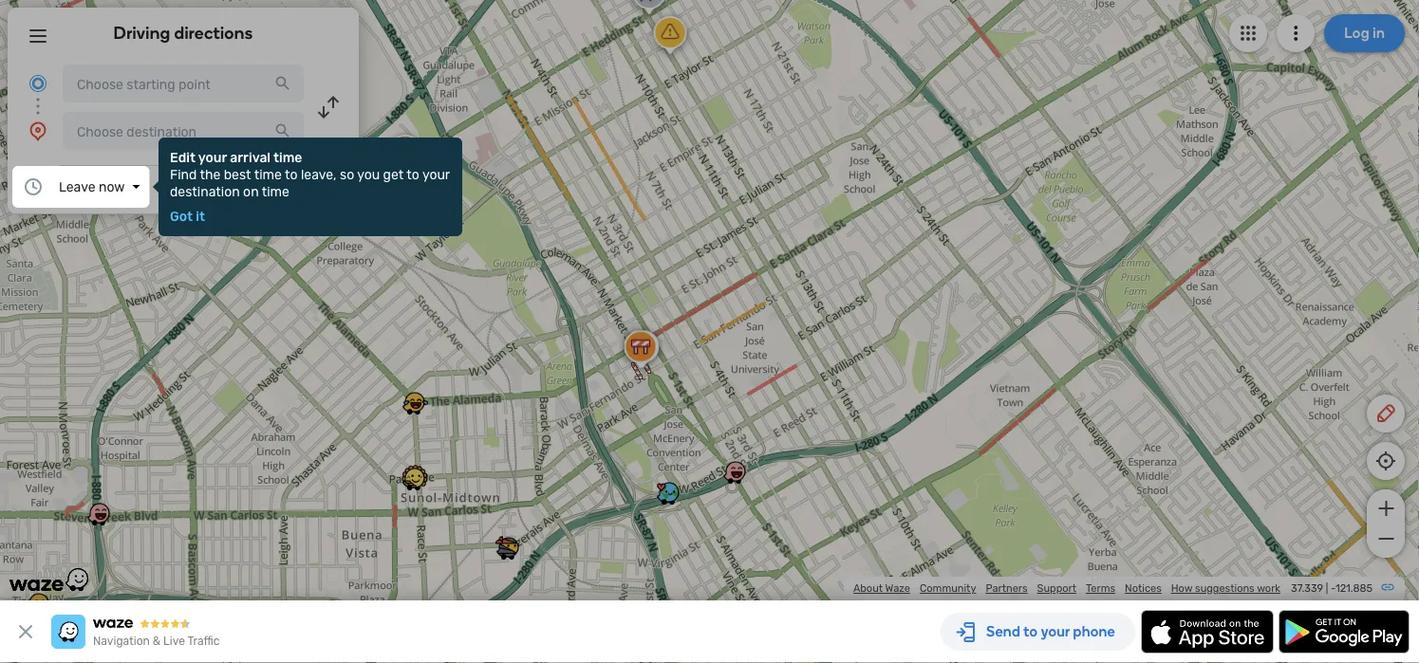 Task type: locate. For each thing, give the bounding box(es) containing it.
traffic
[[188, 635, 220, 648]]

about waze link
[[854, 582, 910, 595]]

how
[[1171, 582, 1193, 595]]

leave
[[59, 179, 95, 195]]

time right "on"
[[262, 184, 290, 199]]

Choose starting point text field
[[63, 65, 304, 103]]

got
[[170, 208, 193, 224]]

about
[[854, 582, 883, 595]]

waze
[[885, 582, 910, 595]]

0 vertical spatial your
[[198, 150, 227, 165]]

directions
[[174, 23, 253, 43]]

0 horizontal spatial to
[[285, 167, 298, 182]]

leave,
[[301, 167, 337, 182]]

notices link
[[1125, 582, 1162, 595]]

to
[[285, 167, 298, 182], [407, 167, 420, 182]]

driving directions
[[114, 23, 253, 43]]

-
[[1331, 582, 1336, 595]]

zoom out image
[[1374, 528, 1398, 551]]

1 vertical spatial your
[[422, 167, 450, 182]]

best
[[224, 167, 251, 182]]

your up the
[[198, 150, 227, 165]]

terms
[[1086, 582, 1116, 595]]

now
[[99, 179, 125, 195]]

your right get
[[422, 167, 450, 182]]

|
[[1326, 582, 1329, 595]]

find
[[170, 167, 197, 182]]

about waze community partners support terms notices how suggestions work
[[854, 582, 1281, 595]]

time
[[273, 150, 302, 165], [254, 167, 282, 182], [262, 184, 290, 199]]

Choose destination text field
[[63, 112, 304, 150]]

time up "on"
[[254, 167, 282, 182]]

how suggestions work link
[[1171, 582, 1281, 595]]

arrival
[[230, 150, 271, 165]]

your
[[198, 150, 227, 165], [422, 167, 450, 182]]

37.339 | -121.885
[[1291, 582, 1373, 595]]

partners link
[[986, 582, 1028, 595]]

to right get
[[407, 167, 420, 182]]

link image
[[1380, 580, 1396, 595]]

support link
[[1037, 582, 1077, 595]]

1 horizontal spatial to
[[407, 167, 420, 182]]

navigation & live traffic
[[93, 635, 220, 648]]

driving
[[114, 23, 170, 43]]

terms link
[[1086, 582, 1116, 595]]

get
[[383, 167, 404, 182]]

&
[[153, 635, 161, 648]]

destination
[[170, 184, 240, 199]]

to left leave,
[[285, 167, 298, 182]]

it
[[196, 208, 205, 224]]

partners
[[986, 582, 1028, 595]]

121.885
[[1336, 582, 1373, 595]]

got it button
[[170, 208, 205, 224]]

live
[[163, 635, 185, 648]]

leave now
[[59, 179, 125, 195]]

time up leave,
[[273, 150, 302, 165]]



Task type: describe. For each thing, give the bounding box(es) containing it.
x image
[[14, 621, 37, 644]]

1 horizontal spatial your
[[422, 167, 450, 182]]

edit
[[170, 150, 196, 165]]

zoom in image
[[1374, 498, 1398, 520]]

current location image
[[27, 72, 49, 95]]

so
[[340, 167, 354, 182]]

2 to from the left
[[407, 167, 420, 182]]

37.339
[[1291, 582, 1324, 595]]

1 vertical spatial time
[[254, 167, 282, 182]]

you
[[357, 167, 380, 182]]

1 to from the left
[[285, 167, 298, 182]]

edit your arrival time find the best time to leave, so you get to your destination on time got it
[[170, 150, 450, 224]]

community
[[920, 582, 976, 595]]

0 horizontal spatial your
[[198, 150, 227, 165]]

notices
[[1125, 582, 1162, 595]]

0 vertical spatial time
[[273, 150, 302, 165]]

on
[[243, 184, 259, 199]]

location image
[[27, 120, 49, 142]]

community link
[[920, 582, 976, 595]]

2 vertical spatial time
[[262, 184, 290, 199]]

suggestions
[[1195, 582, 1255, 595]]

clock image
[[22, 176, 45, 198]]

work
[[1257, 582, 1281, 595]]

navigation
[[93, 635, 150, 648]]

support
[[1037, 582, 1077, 595]]

pencil image
[[1375, 403, 1398, 425]]

the
[[200, 167, 221, 182]]



Task type: vqa. For each thing, say whether or not it's contained in the screenshot.
Terms link
yes



